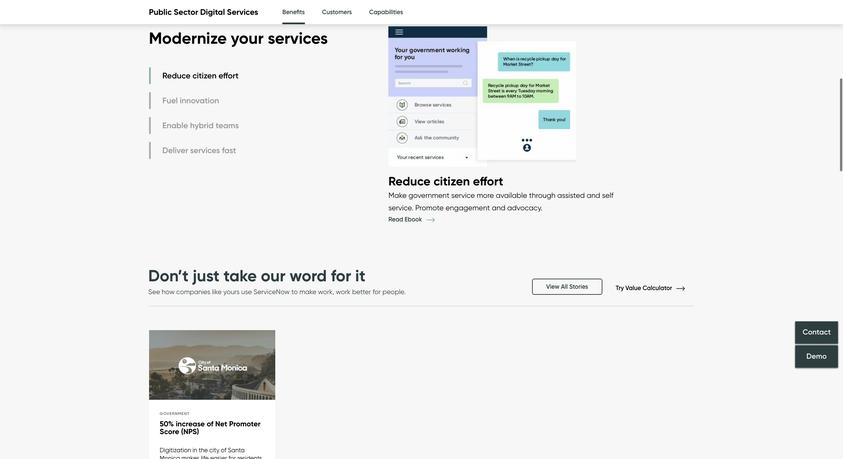 Task type: vqa. For each thing, say whether or not it's contained in the screenshot.
" inside the Your Privacy Rights " page.
no



Task type: describe. For each thing, give the bounding box(es) containing it.
engagement
[[446, 203, 490, 212]]

reduce for reduce citizen effort make government service more available through assisted and self service. promote engagement and advocacy.
[[389, 174, 431, 189]]

customers
[[322, 8, 352, 16]]

santa monica introduces digital city hall image
[[149, 330, 275, 401]]

benefits link
[[283, 0, 305, 26]]

life
[[201, 455, 209, 459]]

read ebook link
[[389, 216, 445, 223]]

50% increase of net promoter score (nps)
[[160, 420, 261, 437]]

government
[[409, 191, 450, 200]]

city
[[210, 447, 220, 454]]

view all stories link
[[533, 279, 603, 295]]

your
[[231, 28, 264, 48]]

fuel
[[163, 96, 178, 106]]

modernize your services
[[149, 28, 328, 48]]

capabilities
[[370, 8, 403, 16]]

effort for reduce citizen effort
[[219, 71, 239, 81]]

customers link
[[322, 0, 352, 25]]

digital
[[200, 7, 225, 17]]

value
[[626, 285, 642, 292]]

citizen for reduce citizen effort make government service more available through assisted and self service. promote engagement and advocacy.
[[434, 174, 470, 189]]

assisted
[[558, 191, 585, 200]]

like
[[212, 288, 222, 296]]

in
[[193, 447, 197, 454]]

50%
[[160, 420, 174, 429]]

work,
[[318, 288, 335, 296]]

don't just take our word for it see how companies like yours use servicenow to make work, work better for people.
[[148, 266, 406, 296]]

fuel innovation link
[[149, 92, 241, 109]]

try value calculator link
[[616, 285, 695, 292]]

modernize
[[149, 28, 227, 48]]

just
[[193, 266, 220, 286]]

the
[[199, 447, 208, 454]]

services
[[227, 7, 258, 17]]

promoter
[[229, 420, 261, 429]]

view all stories
[[547, 283, 589, 291]]

sector
[[174, 7, 198, 17]]

try value calculator
[[616, 285, 674, 292]]

advocacy.
[[508, 203, 543, 212]]

for inside "digitization in the city of santa monica makes life easier for residents."
[[229, 455, 236, 459]]

try
[[616, 285, 624, 292]]

score
[[160, 428, 179, 437]]

to
[[292, 288, 298, 296]]

hybrid
[[190, 121, 214, 130]]

effort for reduce citizen effort make government service more available through assisted and self service. promote engagement and advocacy.
[[473, 174, 504, 189]]

it
[[356, 266, 366, 286]]

reduce citizen effort make government service more available through assisted and self service. promote engagement and advocacy.
[[389, 174, 614, 212]]

promote
[[416, 203, 444, 212]]

enable hybrid teams
[[163, 121, 239, 130]]

make
[[300, 288, 317, 296]]

reduce for reduce citizen effort
[[163, 71, 191, 81]]

capabilities link
[[370, 0, 403, 25]]

see
[[148, 288, 160, 296]]

1 horizontal spatial and
[[587, 191, 601, 200]]

make
[[389, 191, 407, 200]]

2 horizontal spatial for
[[373, 288, 381, 296]]

companies
[[176, 288, 211, 296]]

makes
[[182, 455, 200, 459]]

yours
[[224, 288, 240, 296]]

all
[[561, 283, 568, 291]]

contact
[[803, 328, 831, 337]]

word
[[290, 266, 327, 286]]

servicenow
[[254, 288, 290, 296]]

stories
[[570, 283, 589, 291]]

don't
[[148, 266, 189, 286]]



Task type: locate. For each thing, give the bounding box(es) containing it.
0 vertical spatial citizen
[[193, 71, 217, 81]]

our
[[261, 266, 286, 286]]

1 vertical spatial citizen
[[434, 174, 470, 189]]

service
[[452, 191, 475, 200]]

1 vertical spatial effort
[[473, 174, 504, 189]]

how
[[162, 288, 175, 296]]

benefits
[[283, 8, 305, 16]]

demo
[[807, 352, 827, 361]]

santa
[[228, 447, 245, 454]]

1 horizontal spatial effort
[[473, 174, 504, 189]]

people.
[[383, 288, 406, 296]]

0 horizontal spatial of
[[207, 420, 214, 429]]

for right better
[[373, 288, 381, 296]]

1 vertical spatial services
[[190, 146, 220, 155]]

innovation
[[180, 96, 219, 106]]

through
[[529, 191, 556, 200]]

0 vertical spatial and
[[587, 191, 601, 200]]

0 horizontal spatial services
[[190, 146, 220, 155]]

0 vertical spatial for
[[331, 266, 352, 286]]

digitization
[[160, 447, 191, 454]]

and
[[587, 191, 601, 200], [492, 203, 506, 212]]

effort
[[219, 71, 239, 81], [473, 174, 504, 189]]

of
[[207, 420, 214, 429], [221, 447, 227, 454]]

increase
[[176, 420, 205, 429]]

reduce citizen effort link
[[149, 67, 241, 84]]

available
[[496, 191, 528, 200]]

for
[[331, 266, 352, 286], [373, 288, 381, 296], [229, 455, 236, 459]]

public
[[149, 7, 172, 17]]

for up "work"
[[331, 266, 352, 286]]

fast
[[222, 146, 236, 155]]

0 vertical spatial effort
[[219, 71, 239, 81]]

1 horizontal spatial citizen
[[434, 174, 470, 189]]

citizen inside reduce citizen effort make government service more available through assisted and self service. promote engagement and advocacy.
[[434, 174, 470, 189]]

citizen up innovation
[[193, 71, 217, 81]]

demo link
[[796, 346, 839, 368]]

ebook
[[405, 216, 422, 223]]

public sector digital services
[[149, 7, 258, 17]]

reduce inside reduce citizen effort make government service more available through assisted and self service. promote engagement and advocacy.
[[389, 174, 431, 189]]

self
[[603, 191, 614, 200]]

calculator
[[643, 285, 673, 292]]

1 horizontal spatial reduce
[[389, 174, 431, 189]]

work
[[336, 288, 351, 296]]

reduce citizen effort
[[163, 71, 239, 81]]

contact link
[[796, 322, 839, 344]]

more
[[477, 191, 494, 200]]

deliver services fast link
[[149, 142, 241, 159]]

0 vertical spatial reduce
[[163, 71, 191, 81]]

1 vertical spatial of
[[221, 447, 227, 454]]

easier
[[210, 455, 227, 459]]

0 horizontal spatial and
[[492, 203, 506, 212]]

use
[[241, 288, 252, 296]]

net
[[215, 420, 227, 429]]

monica
[[160, 455, 180, 459]]

enable hybrid teams link
[[149, 117, 241, 134]]

citizen inside "link"
[[193, 71, 217, 81]]

better
[[352, 288, 371, 296]]

and left the self
[[587, 191, 601, 200]]

1 vertical spatial for
[[373, 288, 381, 296]]

citizen
[[193, 71, 217, 81], [434, 174, 470, 189]]

1 horizontal spatial services
[[268, 28, 328, 48]]

effort inside reduce citizen effort make government service more available through assisted and self service. promote engagement and advocacy.
[[473, 174, 504, 189]]

read ebook
[[389, 216, 424, 223]]

service.
[[389, 203, 414, 212]]

self-service for a friction-free constituent experience image
[[389, 19, 639, 173]]

(nps)
[[181, 428, 199, 437]]

take
[[224, 266, 257, 286]]

0 vertical spatial services
[[268, 28, 328, 48]]

view
[[547, 283, 560, 291]]

reduce
[[163, 71, 191, 81], [389, 174, 431, 189]]

digitization in the city of santa monica makes life easier for residents.
[[160, 447, 264, 459]]

of up easier
[[221, 447, 227, 454]]

deliver services fast
[[163, 146, 236, 155]]

enable
[[163, 121, 188, 130]]

reduce up "make"
[[389, 174, 431, 189]]

for down santa
[[229, 455, 236, 459]]

1 horizontal spatial of
[[221, 447, 227, 454]]

0 vertical spatial of
[[207, 420, 214, 429]]

1 horizontal spatial for
[[331, 266, 352, 286]]

effort inside "link"
[[219, 71, 239, 81]]

0 horizontal spatial effort
[[219, 71, 239, 81]]

of inside "digitization in the city of santa monica makes life easier for residents."
[[221, 447, 227, 454]]

citizen for reduce citizen effort
[[193, 71, 217, 81]]

0 horizontal spatial for
[[229, 455, 236, 459]]

teams
[[216, 121, 239, 130]]

services left fast
[[190, 146, 220, 155]]

of left net
[[207, 420, 214, 429]]

read
[[389, 216, 403, 223]]

services down benefits link
[[268, 28, 328, 48]]

2 vertical spatial for
[[229, 455, 236, 459]]

reduce up "fuel"
[[163, 71, 191, 81]]

residents.
[[238, 455, 264, 459]]

1 vertical spatial and
[[492, 203, 506, 212]]

fuel innovation
[[163, 96, 219, 106]]

reduce inside "link"
[[163, 71, 191, 81]]

and down available
[[492, 203, 506, 212]]

0 horizontal spatial reduce
[[163, 71, 191, 81]]

0 horizontal spatial citizen
[[193, 71, 217, 81]]

of inside 50% increase of net promoter score (nps)
[[207, 420, 214, 429]]

citizen up service
[[434, 174, 470, 189]]

deliver
[[163, 146, 188, 155]]

1 vertical spatial reduce
[[389, 174, 431, 189]]

services
[[268, 28, 328, 48], [190, 146, 220, 155]]



